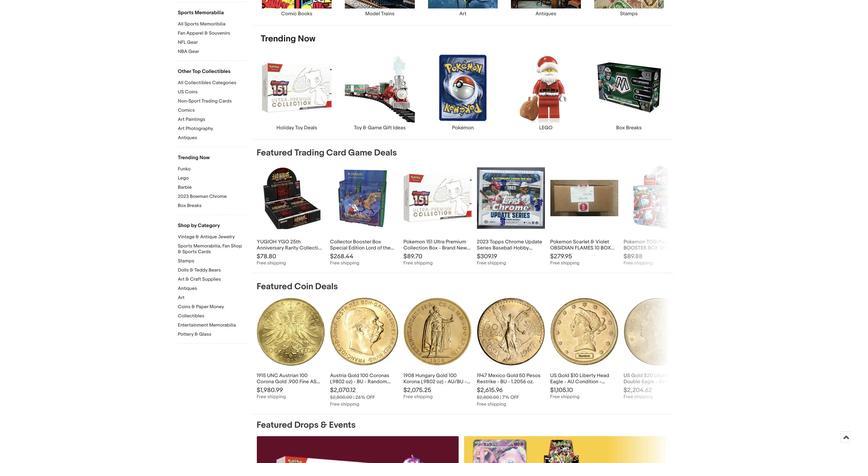 Task type: describe. For each thing, give the bounding box(es) containing it.
stamps inside list
[[620, 11, 638, 17]]

free for $2,075.25
[[404, 394, 413, 400]]

tcg
[[647, 239, 657, 246]]

us gold $20 liberty head double eagle - almost uncirculated - random date image
[[624, 298, 692, 366]]

oz) inside 1908 hungary gold 100 korona (.9802 oz) - au/bu - restrike
[[437, 379, 444, 386]]

mexico
[[488, 373, 506, 379]]

toy & game gift ideas
[[354, 125, 406, 131]]

1947 mexico gold 50 pesos restrike - bu - 1.2056 oz. $2,615.96 $2,800.00 | 7% off free shipping
[[477, 373, 541, 408]]

$2,800.00 inside $2,070.12 $2,800.00 | 26% off free shipping
[[330, 395, 352, 401]]

2023 topps chrome update series baseball hobby jumbo box
[[477, 239, 542, 258]]

of
[[377, 245, 382, 252]]

2023 inside funko lego barbie 2023 bowman chrome box breaks
[[178, 194, 189, 200]]

nfl gear link
[[178, 39, 248, 46]]

ultra
[[434, 239, 445, 246]]

austria gold 100 coronas (.9802 oz) - bu - random date image
[[330, 298, 398, 366]]

cards inside all collectibles categories us coins non-sport trading cards comics art paintings art photography antiques
[[219, 98, 232, 104]]

categories
[[212, 80, 236, 86]]

us for $2,204.62
[[624, 373, 630, 379]]

memorabilia,
[[193, 243, 221, 249]]

pokemon for $89.88
[[624, 239, 646, 246]]

$309.19 free shipping
[[477, 253, 506, 266]]

lego
[[540, 125, 553, 131]]

$89.88
[[624, 253, 643, 261]]

comic
[[281, 11, 297, 17]]

us gold $10 liberty head eagle - au condition - random date image
[[550, 298, 618, 366]]

booster
[[624, 245, 647, 252]]

$309.19
[[477, 253, 498, 261]]

1908 hungary gold 100 korona (.9802 oz) - au/bu - restrike
[[404, 373, 467, 392]]

$2,800.00 inside 1947 mexico gold 50 pesos restrike - bu - 1.2056 oz. $2,615.96 $2,800.00 | 7% off free shipping
[[477, 395, 499, 401]]

gold inside the austria gold 100 coronas (.9802 oz) - bu - random date
[[348, 373, 359, 379]]

rift
[[678, 239, 686, 246]]

0 horizontal spatial art link
[[178, 295, 243, 301]]

trading inside all collectibles categories us coins non-sport trading cards comics art paintings art photography antiques
[[202, 98, 218, 104]]

coins inside all collectibles categories us coins non-sport trading cards comics art paintings art photography antiques
[[185, 89, 198, 95]]

box inside collector booster box special edition lord of the rings volume 2 mtg sealed
[[373, 239, 381, 246]]

pottery & glass link
[[178, 332, 243, 338]]

shipping inside 1947 mexico gold 50 pesos restrike - bu - 1.2056 oz. $2,615.96 $2,800.00 | 7% off free shipping
[[488, 402, 506, 408]]

antiques inside vintage & antique jewelry sports memorabilia, fan shop & sports cards stamps dolls & teddy bears art & craft supplies antiques art coins & paper money collectibles entertainment memorabilia pottery & glass
[[178, 286, 197, 292]]

featured for featured coin deals
[[257, 282, 293, 292]]

barbie link
[[178, 185, 248, 191]]

funko
[[178, 166, 191, 172]]

1947
[[477, 373, 487, 379]]

head for $2,204.62
[[672, 373, 684, 379]]

paradox
[[658, 239, 677, 246]]

sealed inside pokemon 151 ultra premium collection box - brand new and factory sealed
[[432, 251, 448, 258]]

free for $89.88
[[624, 261, 633, 266]]

0 horizontal spatial stamps link
[[178, 258, 243, 265]]

free for $268.44
[[330, 261, 340, 266]]

box inside 2023 topps chrome update series baseball hobby jumbo box
[[494, 251, 503, 258]]

us for $1,105.10
[[550, 373, 557, 379]]

lego link
[[178, 175, 248, 182]]

rings
[[330, 251, 343, 258]]

vintage & antique jewelry sports memorabilia, fan shop & sports cards stamps dolls & teddy bears art & craft supplies antiques art coins & paper money collectibles entertainment memorabilia pottery & glass
[[178, 234, 242, 338]]

double
[[624, 379, 641, 386]]

gold inside 1908 hungary gold 100 korona (.9802 oz) - au/bu - restrike
[[436, 373, 448, 379]]

eagle inside us gold $10 liberty head eagle - au condition - random date
[[550, 379, 563, 386]]

sports inside all sports memoribilia fan apparel & souvenirs nfl gear nba gear
[[185, 21, 199, 27]]

pokemon 151 ultra premium collection box - brand new and factory sealed image
[[404, 164, 472, 232]]

$78.80 free shipping
[[257, 253, 286, 266]]

pokémon
[[452, 125, 474, 131]]

$20
[[644, 373, 653, 379]]

shipping for $78.80
[[267, 261, 286, 266]]

books
[[298, 11, 313, 17]]

100 for $2,075.25
[[449, 373, 457, 379]]

barbie
[[178, 185, 192, 190]]

1915 unc austrian 100 corona gold .900 fine asw 0.9802 oz - restrike image
[[257, 298, 325, 366]]

bowman
[[190, 194, 208, 200]]

new inside pokemon tcg paradox rift booster box 36 packs sealed new
[[641, 251, 651, 258]]

holiday toy deals
[[277, 125, 317, 131]]

date inside the austria gold 100 coronas (.9802 oz) - bu - random date
[[330, 385, 341, 392]]

dolls
[[178, 267, 189, 273]]

baseball
[[493, 245, 513, 252]]

premium
[[446, 239, 466, 246]]

model trains link
[[339, 0, 422, 17]]

game inside toy & game gift ideas link
[[368, 125, 382, 131]]

free for $2,204.62
[[624, 394, 633, 400]]

chrome inside funko lego barbie 2023 bowman chrome box breaks
[[209, 194, 227, 200]]

uncirculated
[[624, 385, 654, 392]]

head for $1,105.10
[[597, 373, 610, 379]]

asw
[[310, 379, 321, 386]]

- left au/bu
[[445, 379, 447, 386]]

all collectibles categories link
[[178, 80, 248, 86]]

featured drops & events
[[257, 421, 356, 431]]

- inside 1915 unc austrian 100 corona gold .900 fine asw 0.9802 oz - restrike
[[281, 385, 283, 392]]

pokemon 151 ultra premium collection box - brand new and factory sealed
[[404, 239, 467, 258]]

random inside the us gold $20 liberty head double eagle - almost uncirculated - random date
[[658, 385, 677, 392]]

now for funko link
[[200, 155, 210, 161]]

breaks inside list
[[626, 125, 642, 131]]

1 horizontal spatial art link
[[422, 0, 505, 17]]

random inside the austria gold 100 coronas (.9802 oz) - bu - random date
[[368, 379, 387, 386]]

| inside $2,070.12 $2,800.00 | 26% off free shipping
[[353, 395, 355, 401]]

condition
[[576, 379, 599, 386]]

& right the dolls
[[190, 267, 193, 273]]

0 vertical spatial memorabilia
[[195, 10, 224, 16]]

& left "glass"
[[195, 332, 198, 338]]

austria
[[330, 373, 347, 379]]

pokemon for $89.70
[[404, 239, 425, 246]]

$78.80
[[257, 253, 276, 261]]

- right $20
[[656, 379, 658, 386]]

date inside us gold $10 liberty head eagle - au condition - random date
[[571, 385, 582, 392]]

restrike inside 1947 mexico gold 50 pesos restrike - bu - 1.2056 oz. $2,615.96 $2,800.00 | 7% off free shipping
[[477, 379, 496, 386]]

liberty for $2,204.62
[[654, 373, 671, 379]]

nfl
[[178, 39, 186, 45]]

jewelry
[[218, 234, 235, 240]]

topps
[[490, 239, 504, 246]]

- right au/bu
[[465, 379, 467, 386]]

cards inside vintage & antique jewelry sports memorabilia, fan shop & sports cards stamps dolls & teddy bears art & craft supplies antiques art coins & paper money collectibles entertainment memorabilia pottery & glass
[[198, 249, 211, 255]]

free for $1,980.99
[[257, 394, 266, 400]]

1 horizontal spatial stamps link
[[588, 0, 671, 17]]

2023 bowman chrome link
[[178, 194, 248, 200]]

events
[[329, 421, 356, 431]]

volume
[[344, 251, 362, 258]]

comics
[[178, 107, 195, 113]]

- left coronas
[[365, 379, 367, 386]]

pokemon tcg paradox rift booster box 36 packs sealed new
[[624, 239, 686, 258]]

- up $2,070.12
[[354, 379, 356, 386]]

all for all sports memoribilia fan apparel & souvenirs nfl gear nba gear
[[178, 21, 184, 27]]

shipping for $89.88
[[635, 261, 653, 266]]

.900
[[288, 379, 298, 386]]

holiday
[[277, 125, 294, 131]]

bu for gold
[[357, 379, 364, 386]]

hungary
[[416, 373, 435, 379]]

corona
[[257, 379, 274, 386]]

off inside 1947 mexico gold 50 pesos restrike - bu - 1.2056 oz. $2,615.96 $2,800.00 | 7% off free shipping
[[511, 395, 519, 401]]

photography
[[186, 126, 213, 132]]

shipping inside $2,070.12 $2,800.00 | 26% off free shipping
[[341, 402, 359, 408]]

- up the $2,615.96
[[497, 379, 499, 386]]

& inside toy & game gift ideas link
[[363, 125, 367, 131]]

art inside list
[[459, 11, 467, 17]]

$2,800.00 text field
[[330, 395, 352, 401]]

jumbo
[[477, 251, 493, 258]]

list containing comic books
[[253, 0, 674, 25]]

& left craft
[[186, 277, 189, 282]]

and
[[404, 251, 412, 258]]

1 vertical spatial trading
[[294, 148, 325, 159]]

1 vertical spatial deals
[[374, 148, 397, 159]]

collector booster box special edition lord of the rings volume 2 mtg sealed
[[330, 239, 395, 258]]

& inside all sports memoribilia fan apparel & souvenirs nfl gear nba gear
[[205, 30, 208, 36]]

& right 'drops'
[[321, 421, 327, 431]]

$89.88 free shipping
[[624, 253, 653, 266]]

100 for $1,980.99
[[300, 373, 308, 379]]

souvenirs
[[209, 30, 230, 36]]

funko link
[[178, 166, 248, 173]]

bears
[[209, 267, 221, 273]]

2 toy from the left
[[354, 125, 362, 131]]

series
[[477, 245, 492, 252]]

comic books link
[[255, 0, 339, 17]]

gold inside 1915 unc austrian 100 corona gold .900 fine asw 0.9802 oz - restrike
[[275, 379, 287, 386]]

2023 inside 2023 topps chrome update series baseball hobby jumbo box
[[477, 239, 489, 246]]

almost
[[659, 379, 676, 386]]

free for $279.95
[[550, 261, 560, 266]]

pottery
[[178, 332, 194, 338]]

trending for funko link
[[178, 155, 198, 161]]

fine
[[300, 379, 309, 386]]

free for $309.19
[[477, 261, 487, 266]]

7%
[[502, 395, 510, 401]]

shipping for $1,105.10
[[561, 394, 580, 400]]

$1,105.10
[[550, 387, 573, 395]]

0 vertical spatial shop
[[178, 223, 190, 229]]



Task type: vqa. For each thing, say whether or not it's contained in the screenshot.


Task type: locate. For each thing, give the bounding box(es) containing it.
1 horizontal spatial 100
[[360, 373, 368, 379]]

$2,070.12
[[330, 387, 356, 395]]

1 horizontal spatial now
[[298, 34, 316, 44]]

shipping for $89.70
[[414, 261, 433, 266]]

featured down $78.80 free shipping
[[257, 282, 293, 292]]

$2,800.00 down $2,070.12
[[330, 395, 352, 401]]

dolls & teddy bears link
[[178, 267, 243, 274]]

2 horizontal spatial sealed
[[624, 251, 640, 258]]

memorabilia up "memoribilia"
[[195, 10, 224, 16]]

featured down holiday
[[257, 148, 293, 159]]

0 vertical spatial trending
[[261, 34, 296, 44]]

head right $10
[[597, 373, 610, 379]]

fan inside all sports memoribilia fan apparel & souvenirs nfl gear nba gear
[[178, 30, 185, 36]]

collectibles down top
[[185, 80, 211, 86]]

1 horizontal spatial |
[[500, 395, 501, 401]]

$1,980.99 free shipping
[[257, 387, 286, 400]]

off right 7%
[[511, 395, 519, 401]]

other top collectibles
[[178, 68, 231, 75]]

liberty inside us gold $10 liberty head eagle - au condition - random date
[[580, 373, 596, 379]]

0 horizontal spatial bu
[[357, 379, 364, 386]]

1 $2,800.00 from the left
[[330, 395, 352, 401]]

now up funko link
[[200, 155, 210, 161]]

brand
[[442, 245, 456, 252]]

new inside pokemon 151 ultra premium collection box - brand new and factory sealed
[[457, 245, 467, 252]]

bu inside the austria gold 100 coronas (.9802 oz) - bu - random date
[[357, 379, 364, 386]]

shipping for $279.95
[[561, 261, 580, 266]]

- left almost
[[655, 385, 657, 392]]

sealed inside collector booster box special edition lord of the rings volume 2 mtg sealed
[[379, 251, 395, 258]]

0 vertical spatial gear
[[187, 39, 198, 45]]

1 horizontal spatial toy
[[354, 125, 362, 131]]

trading left card
[[294, 148, 325, 159]]

1 horizontal spatial (.9802
[[421, 379, 436, 386]]

list
[[253, 0, 674, 25], [253, 53, 674, 140]]

date up $2,800.00 text box
[[330, 385, 341, 392]]

collectibles link
[[178, 313, 243, 320]]

2 bu from the left
[[501, 379, 507, 386]]

$2,204.62
[[624, 387, 652, 395]]

toy left gift
[[354, 125, 362, 131]]

au/bu
[[448, 379, 464, 386]]

2 horizontal spatial restrike
[[477, 379, 496, 386]]

free inside the '$89.70 free shipping'
[[404, 261, 413, 266]]

us inside us gold $10 liberty head eagle - au condition - random date
[[550, 373, 557, 379]]

$2,204.62 free shipping
[[624, 387, 653, 400]]

2 pokemon from the left
[[624, 239, 646, 246]]

pesos
[[527, 373, 541, 379]]

date right almost
[[678, 385, 689, 392]]

2
[[363, 251, 366, 258]]

bu up 26%
[[357, 379, 364, 386]]

2 all from the top
[[178, 80, 184, 86]]

chrome right topps
[[505, 239, 524, 246]]

36
[[660, 245, 666, 252]]

vintage
[[178, 234, 195, 240]]

shipping for $1,980.99
[[267, 394, 286, 400]]

coins left paper
[[178, 304, 191, 310]]

0 horizontal spatial $2,800.00
[[330, 395, 352, 401]]

booster
[[353, 239, 371, 246]]

0 horizontal spatial cards
[[198, 249, 211, 255]]

2 featured from the top
[[257, 282, 293, 292]]

trending down comic
[[261, 34, 296, 44]]

$10
[[571, 373, 579, 379]]

restrike
[[477, 379, 496, 386], [284, 385, 303, 392], [404, 385, 423, 392]]

1 vertical spatial fan
[[222, 243, 230, 249]]

$2,800.00 text field
[[477, 395, 499, 401]]

restrike inside 1908 hungary gold 100 korona (.9802 oz) - au/bu - restrike
[[404, 385, 423, 392]]

gold inside us gold $10 liberty head eagle - au condition - random date
[[558, 373, 570, 379]]

oz) up $2,070.12
[[346, 379, 353, 386]]

free inside the '$1,980.99 free shipping'
[[257, 394, 266, 400]]

collectibles inside vintage & antique jewelry sports memorabilia, fan shop & sports cards stamps dolls & teddy bears art & craft supplies antiques art coins & paper money collectibles entertainment memorabilia pottery & glass
[[178, 313, 204, 319]]

random inside us gold $10 liberty head eagle - au condition - random date
[[550, 385, 570, 392]]

collectibles up all collectibles categories "link"
[[202, 68, 231, 75]]

3 sealed from the left
[[624, 251, 640, 258]]

0 horizontal spatial off
[[367, 395, 375, 401]]

shipping
[[267, 261, 286, 266], [341, 261, 359, 266], [414, 261, 433, 266], [488, 261, 506, 266], [561, 261, 580, 266], [635, 261, 653, 266], [267, 394, 286, 400], [414, 394, 433, 400], [561, 394, 580, 400], [635, 394, 653, 400], [341, 402, 359, 408], [488, 402, 506, 408]]

1915 unc austrian 100 corona gold .900 fine asw 0.9802 oz - restrike
[[257, 373, 321, 392]]

liberty right $10
[[580, 373, 596, 379]]

antiques inside "link"
[[536, 11, 557, 17]]

featured trading card game deals
[[257, 148, 397, 159]]

collectibles inside all collectibles categories us coins non-sport trading cards comics art paintings art photography antiques
[[185, 80, 211, 86]]

2 horizontal spatial date
[[678, 385, 689, 392]]

featured
[[257, 148, 293, 159], [257, 282, 293, 292], [257, 421, 293, 431]]

1 horizontal spatial off
[[511, 395, 519, 401]]

2023 down barbie
[[178, 194, 189, 200]]

shipping inside $279.95 free shipping
[[561, 261, 580, 266]]

gear right nba
[[188, 49, 199, 54]]

1 eagle from the left
[[550, 379, 563, 386]]

1 toy from the left
[[295, 125, 303, 131]]

list containing holiday toy deals
[[253, 53, 674, 140]]

1 horizontal spatial $2,800.00
[[477, 395, 499, 401]]

1 horizontal spatial pokemon
[[624, 239, 646, 246]]

0 horizontal spatial head
[[597, 373, 610, 379]]

shipping for $309.19
[[488, 261, 506, 266]]

gold left $10
[[558, 373, 570, 379]]

eagle
[[550, 379, 563, 386], [642, 379, 655, 386]]

cards down antique
[[198, 249, 211, 255]]

collector booster box special edition lord of the rings volume 2 mtg sealed image
[[330, 164, 398, 232]]

trending now up "funko"
[[178, 155, 210, 161]]

0 horizontal spatial restrike
[[284, 385, 303, 392]]

us up non-
[[178, 89, 184, 95]]

1947 mexico gold 50 pesos restrike - bu - 1.2056 oz. image
[[477, 298, 545, 366]]

funko lego barbie 2023 bowman chrome box breaks
[[178, 166, 227, 209]]

trending now for holiday toy deals link
[[261, 34, 316, 44]]

0 horizontal spatial us
[[178, 89, 184, 95]]

1 horizontal spatial head
[[672, 373, 684, 379]]

shop inside vintage & antique jewelry sports memorabilia, fan shop & sports cards stamps dolls & teddy bears art & craft supplies antiques art coins & paper money collectibles entertainment memorabilia pottery & glass
[[231, 243, 242, 249]]

0 vertical spatial art link
[[422, 0, 505, 17]]

gold left $20
[[632, 373, 643, 379]]

fan
[[178, 30, 185, 36], [222, 243, 230, 249]]

$1,105.10 free shipping
[[550, 387, 580, 400]]

collectibles up entertainment
[[178, 313, 204, 319]]

0 horizontal spatial eagle
[[550, 379, 563, 386]]

1908
[[404, 373, 414, 379]]

| left 7%
[[500, 395, 501, 401]]

0 horizontal spatial random
[[368, 379, 387, 386]]

all down other
[[178, 80, 184, 86]]

1 date from the left
[[330, 385, 341, 392]]

vintage & antique jewelry link
[[178, 234, 243, 241]]

model
[[365, 11, 380, 17]]

2 vertical spatial featured
[[257, 421, 293, 431]]

collector
[[330, 239, 352, 246]]

deals for holiday toy deals
[[304, 125, 317, 131]]

0 vertical spatial featured
[[257, 148, 293, 159]]

1 horizontal spatial oz)
[[437, 379, 444, 386]]

chrome down barbie link
[[209, 194, 227, 200]]

100 inside 1908 hungary gold 100 korona (.9802 oz) - au/bu - restrike
[[449, 373, 457, 379]]

us gold $20 liberty head double eagle - almost uncirculated - random date
[[624, 373, 689, 392]]

shipping inside $2,075.25 free shipping
[[414, 394, 433, 400]]

bu
[[357, 379, 364, 386], [501, 379, 507, 386]]

0 vertical spatial game
[[368, 125, 382, 131]]

3 100 from the left
[[449, 373, 457, 379]]

0 horizontal spatial |
[[353, 395, 355, 401]]

3 featured from the top
[[257, 421, 293, 431]]

free inside $279.95 free shipping
[[550, 261, 560, 266]]

free inside $89.88 free shipping
[[624, 261, 633, 266]]

2 (.9802 from the left
[[421, 379, 436, 386]]

all up nfl
[[178, 21, 184, 27]]

eagle inside the us gold $20 liberty head double eagle - almost uncirculated - random date
[[642, 379, 655, 386]]

151
[[426, 239, 433, 246]]

0 vertical spatial 2023
[[178, 194, 189, 200]]

2 horizontal spatial 100
[[449, 373, 457, 379]]

0 vertical spatial antiques link
[[505, 0, 588, 17]]

free
[[257, 261, 266, 266], [330, 261, 340, 266], [404, 261, 413, 266], [477, 261, 487, 266], [550, 261, 560, 266], [624, 261, 633, 266], [257, 394, 266, 400], [404, 394, 413, 400], [550, 394, 560, 400], [624, 394, 633, 400], [330, 402, 340, 408], [477, 402, 487, 408]]

& down all sports memoribilia link
[[205, 30, 208, 36]]

oz
[[274, 385, 280, 392]]

2 oz) from the left
[[437, 379, 444, 386]]

hobby
[[514, 245, 529, 252]]

$2,800.00 down the $2,615.96
[[477, 395, 499, 401]]

1 horizontal spatial eagle
[[642, 379, 655, 386]]

1 vertical spatial antiques
[[178, 135, 197, 141]]

1 vertical spatial coins
[[178, 304, 191, 310]]

box inside pokemon 151 ultra premium collection box - brand new and factory sealed
[[429, 245, 438, 252]]

0 vertical spatial all
[[178, 21, 184, 27]]

(.9802 up $2,070.12
[[330, 379, 345, 386]]

1 horizontal spatial shop
[[231, 243, 242, 249]]

austria gold 100 coronas (.9802 oz) - bu - random date
[[330, 373, 389, 392]]

entertainment
[[178, 323, 208, 328]]

1 horizontal spatial chrome
[[505, 239, 524, 246]]

0.9802
[[257, 385, 273, 392]]

- left 1.2056
[[508, 379, 510, 386]]

restrike down austrian
[[284, 385, 303, 392]]

0 vertical spatial fan
[[178, 30, 185, 36]]

& right vintage
[[196, 234, 199, 240]]

0 horizontal spatial (.9802
[[330, 379, 345, 386]]

non-
[[178, 98, 189, 104]]

2 list from the top
[[253, 53, 674, 140]]

2 horizontal spatial us
[[624, 373, 630, 379]]

2 off from the left
[[511, 395, 519, 401]]

2 sealed from the left
[[432, 251, 448, 258]]

(.9802 up $2,075.25
[[421, 379, 436, 386]]

top
[[192, 68, 201, 75]]

$279.95 free shipping
[[550, 253, 580, 266]]

None text field
[[257, 437, 459, 464], [464, 437, 667, 464], [257, 437, 459, 464], [464, 437, 667, 464]]

0 horizontal spatial trading
[[202, 98, 218, 104]]

& down vintage
[[178, 249, 181, 255]]

shop left by
[[178, 223, 190, 229]]

0 vertical spatial box breaks link
[[588, 53, 671, 131]]

2 $2,800.00 from the left
[[477, 395, 499, 401]]

100 inside the austria gold 100 coronas (.9802 oz) - bu - random date
[[360, 373, 368, 379]]

1 vertical spatial 2023
[[477, 239, 489, 246]]

game right card
[[348, 148, 372, 159]]

1 head from the left
[[597, 373, 610, 379]]

0 horizontal spatial box breaks link
[[178, 203, 248, 209]]

lego
[[178, 175, 189, 181]]

us inside all collectibles categories us coins non-sport trading cards comics art paintings art photography antiques
[[178, 89, 184, 95]]

gold inside the us gold $20 liberty head double eagle - almost uncirculated - random date
[[632, 373, 643, 379]]

free inside $2,070.12 $2,800.00 | 26% off free shipping
[[330, 402, 340, 408]]

1 vertical spatial box breaks link
[[178, 203, 248, 209]]

now down books
[[298, 34, 316, 44]]

sealed inside pokemon tcg paradox rift booster box 36 packs sealed new
[[624, 251, 640, 258]]

1 (.9802 from the left
[[330, 379, 345, 386]]

lord
[[366, 245, 376, 252]]

100 left coronas
[[360, 373, 368, 379]]

1 list from the top
[[253, 0, 674, 25]]

drops
[[294, 421, 319, 431]]

1 pokemon from the left
[[404, 239, 425, 246]]

eagle up $1,105.10
[[550, 379, 563, 386]]

1 | from the left
[[353, 395, 355, 401]]

chrome
[[209, 194, 227, 200], [505, 239, 524, 246]]

toy right holiday
[[295, 125, 303, 131]]

featured left 'drops'
[[257, 421, 293, 431]]

yugioh ygo 25th anniversary rarity collection booster box 24 packs sealed new image
[[257, 167, 325, 229]]

head right $20
[[672, 373, 684, 379]]

1 100 from the left
[[300, 373, 308, 379]]

- left au
[[564, 379, 566, 386]]

2 horizontal spatial random
[[658, 385, 677, 392]]

1 vertical spatial gear
[[188, 49, 199, 54]]

shipping inside the '$1,980.99 free shipping'
[[267, 394, 286, 400]]

liberty inside the us gold $20 liberty head double eagle - almost uncirculated - random date
[[654, 373, 671, 379]]

1 vertical spatial chrome
[[505, 239, 524, 246]]

(.9802 inside the austria gold 100 coronas (.9802 oz) - bu - random date
[[330, 379, 345, 386]]

& left paper
[[192, 304, 195, 310]]

free for $89.70
[[404, 261, 413, 266]]

1 horizontal spatial trading
[[294, 148, 325, 159]]

shipping for $268.44
[[341, 261, 359, 266]]

- right oz
[[281, 385, 283, 392]]

0 vertical spatial now
[[298, 34, 316, 44]]

box inside funko lego barbie 2023 bowman chrome box breaks
[[178, 203, 186, 209]]

1 horizontal spatial cards
[[219, 98, 232, 104]]

entertainment memorabilia link
[[178, 323, 243, 329]]

us up uncirculated
[[624, 373, 630, 379]]

pokemon tcg paradox rift booster box 36 packs sealed new image
[[633, 164, 683, 232]]

gear down apparel
[[187, 39, 198, 45]]

deals for featured coin deals
[[315, 282, 338, 292]]

1 vertical spatial stamps
[[178, 258, 194, 264]]

100 right hungary
[[449, 373, 457, 379]]

0 vertical spatial deals
[[304, 125, 317, 131]]

1 horizontal spatial stamps
[[620, 11, 638, 17]]

sealed right the mtg
[[379, 251, 395, 258]]

0 vertical spatial antiques
[[536, 11, 557, 17]]

$2,070.12 $2,800.00 | 26% off free shipping
[[330, 387, 375, 408]]

special
[[330, 245, 348, 252]]

free inside $2,204.62 free shipping
[[624, 394, 633, 400]]

2023 up jumbo
[[477, 239, 489, 246]]

box
[[616, 125, 625, 131], [178, 203, 186, 209], [373, 239, 381, 246], [429, 245, 438, 252], [494, 251, 503, 258]]

| left 26%
[[353, 395, 355, 401]]

oz) inside the austria gold 100 coronas (.9802 oz) - bu - random date
[[346, 379, 353, 386]]

toy & game gift ideas link
[[339, 53, 422, 131]]

$2,800.00
[[330, 395, 352, 401], [477, 395, 499, 401]]

bu left 1.2056
[[501, 379, 507, 386]]

coins up sport
[[185, 89, 198, 95]]

0 horizontal spatial 2023
[[178, 194, 189, 200]]

1 bu from the left
[[357, 379, 364, 386]]

bu inside 1947 mexico gold 50 pesos restrike - bu - 1.2056 oz. $2,615.96 $2,800.00 | 7% off free shipping
[[501, 379, 507, 386]]

paper
[[196, 304, 209, 310]]

1 vertical spatial shop
[[231, 243, 242, 249]]

stamps inside vintage & antique jewelry sports memorabilia, fan shop & sports cards stamps dolls & teddy bears art & craft supplies antiques art coins & paper money collectibles entertainment memorabilia pottery & glass
[[178, 258, 194, 264]]

free inside $78.80 free shipping
[[257, 261, 266, 266]]

lego link
[[505, 53, 588, 131]]

art link
[[422, 0, 505, 17], [178, 295, 243, 301]]

fan inside vintage & antique jewelry sports memorabilia, fan shop & sports cards stamps dolls & teddy bears art & craft supplies antiques art coins & paper money collectibles entertainment memorabilia pottery & glass
[[222, 243, 230, 249]]

holiday toy deals link
[[255, 53, 339, 131]]

shipping for $2,075.25
[[414, 394, 433, 400]]

1 sealed from the left
[[379, 251, 395, 258]]

2023
[[178, 194, 189, 200], [477, 239, 489, 246]]

1908 hungary gold 100 korona (.9802 oz) - au/bu - restrike image
[[404, 298, 472, 366]]

0 horizontal spatial now
[[200, 155, 210, 161]]

deals inside list
[[304, 125, 317, 131]]

0 horizontal spatial fan
[[178, 30, 185, 36]]

0 vertical spatial list
[[253, 0, 674, 25]]

0 vertical spatial coins
[[185, 89, 198, 95]]

0 horizontal spatial oz)
[[346, 379, 353, 386]]

gold right austria
[[348, 373, 359, 379]]

pokemon inside pokemon 151 ultra premium collection box - brand new and factory sealed
[[404, 239, 425, 246]]

0 horizontal spatial breaks
[[187, 203, 202, 209]]

oz.
[[527, 379, 534, 386]]

&
[[205, 30, 208, 36], [363, 125, 367, 131], [196, 234, 199, 240], [178, 249, 181, 255], [190, 267, 193, 273], [186, 277, 189, 282], [192, 304, 195, 310], [195, 332, 198, 338], [321, 421, 327, 431]]

memorabilia down collectibles link on the bottom of the page
[[209, 323, 236, 328]]

deals right holiday
[[304, 125, 317, 131]]

2 vertical spatial antiques
[[178, 286, 197, 292]]

now for holiday toy deals link
[[298, 34, 316, 44]]

pokemon
[[404, 239, 425, 246], [624, 239, 646, 246]]

restrike inside 1915 unc austrian 100 corona gold .900 fine asw 0.9802 oz - restrike
[[284, 385, 303, 392]]

all collectibles categories us coins non-sport trading cards comics art paintings art photography antiques
[[178, 80, 236, 141]]

restrike down "1908"
[[404, 385, 423, 392]]

gold left the .900 at bottom
[[275, 379, 287, 386]]

all inside all sports memoribilia fan apparel & souvenirs nfl gear nba gear
[[178, 21, 184, 27]]

trains
[[381, 11, 395, 17]]

2 head from the left
[[672, 373, 684, 379]]

0 horizontal spatial stamps
[[178, 258, 194, 264]]

us gold $10 liberty head eagle - au condition - random date
[[550, 373, 610, 392]]

1 featured from the top
[[257, 148, 293, 159]]

1 liberty from the left
[[580, 373, 596, 379]]

- left brand
[[439, 245, 441, 252]]

comics link
[[178, 107, 248, 114]]

sealed down ultra
[[432, 251, 448, 258]]

2 date from the left
[[571, 385, 582, 392]]

free inside $2,075.25 free shipping
[[404, 394, 413, 400]]

sealed left box
[[624, 251, 640, 258]]

packs
[[667, 245, 680, 252]]

bu for mexico
[[501, 379, 507, 386]]

memorabilia inside vintage & antique jewelry sports memorabilia, fan shop & sports cards stamps dolls & teddy bears art & craft supplies antiques art coins & paper money collectibles entertainment memorabilia pottery & glass
[[209, 323, 236, 328]]

$89.70 free shipping
[[404, 253, 433, 266]]

us up $1,105.10
[[550, 373, 557, 379]]

0 vertical spatial collectibles
[[202, 68, 231, 75]]

coin
[[294, 282, 313, 292]]

free inside $1,105.10 free shipping
[[550, 394, 560, 400]]

2 liberty from the left
[[654, 373, 671, 379]]

date
[[330, 385, 341, 392], [571, 385, 582, 392], [678, 385, 689, 392]]

model trains
[[365, 11, 395, 17]]

sports memorabilia, fan shop & sports cards link
[[178, 243, 243, 256]]

date down $10
[[571, 385, 582, 392]]

all sports memoribilia link
[[178, 21, 248, 28]]

1 vertical spatial featured
[[257, 282, 293, 292]]

trending now for funko link
[[178, 155, 210, 161]]

date inside the us gold $20 liberty head double eagle - almost uncirculated - random date
[[678, 385, 689, 392]]

1 horizontal spatial box breaks link
[[588, 53, 671, 131]]

1 off from the left
[[367, 395, 375, 401]]

apparel
[[186, 30, 203, 36]]

1 vertical spatial antiques link
[[178, 135, 248, 141]]

restrike up the $2,615.96
[[477, 379, 496, 386]]

us
[[178, 89, 184, 95], [550, 373, 557, 379], [624, 373, 630, 379]]

game left gift
[[368, 125, 382, 131]]

head inside the us gold $20 liberty head double eagle - almost uncirculated - random date
[[672, 373, 684, 379]]

2 100 from the left
[[360, 373, 368, 379]]

|
[[353, 395, 355, 401], [500, 395, 501, 401]]

100 inside 1915 unc austrian 100 corona gold .900 fine asw 0.9802 oz - restrike
[[300, 373, 308, 379]]

factory
[[413, 251, 431, 258]]

all for all collectibles categories us coins non-sport trading cards comics art paintings art photography antiques
[[178, 80, 184, 86]]

box
[[648, 245, 659, 252]]

pokemon scarlet & violet obsidian flames 10 box elite trainer box sealed case image
[[550, 180, 618, 217]]

shipping inside $78.80 free shipping
[[267, 261, 286, 266]]

box breaks link for lego link
[[588, 53, 671, 131]]

0 vertical spatial stamps
[[620, 11, 638, 17]]

trending for holiday toy deals link
[[261, 34, 296, 44]]

off right 26%
[[367, 395, 375, 401]]

pokemon inside pokemon tcg paradox rift booster box 36 packs sealed new
[[624, 239, 646, 246]]

liberty right $20
[[654, 373, 671, 379]]

1 vertical spatial collectibles
[[185, 80, 211, 86]]

coins inside vintage & antique jewelry sports memorabilia, fan shop & sports cards stamps dolls & teddy bears art & craft supplies antiques art coins & paper money collectibles entertainment memorabilia pottery & glass
[[178, 304, 191, 310]]

featured for featured trading card game deals
[[257, 148, 293, 159]]

gold left au/bu
[[436, 373, 448, 379]]

1 vertical spatial list
[[253, 53, 674, 140]]

antiques inside all collectibles categories us coins non-sport trading cards comics art paintings art photography antiques
[[178, 135, 197, 141]]

teddy
[[195, 267, 208, 273]]

0 horizontal spatial shop
[[178, 223, 190, 229]]

0 horizontal spatial new
[[457, 245, 467, 252]]

2 eagle from the left
[[642, 379, 655, 386]]

- right condition
[[600, 379, 602, 386]]

3 date from the left
[[678, 385, 689, 392]]

chrome inside 2023 topps chrome update series baseball hobby jumbo box
[[505, 239, 524, 246]]

1 oz) from the left
[[346, 379, 353, 386]]

deals down gift
[[374, 148, 397, 159]]

off inside $2,070.12 $2,800.00 | 26% off free shipping
[[367, 395, 375, 401]]

deals right coin
[[315, 282, 338, 292]]

gold left 50
[[507, 373, 518, 379]]

free inside 1947 mexico gold 50 pesos restrike - bu - 1.2056 oz. $2,615.96 $2,800.00 | 7% off free shipping
[[477, 402, 487, 408]]

1 vertical spatial now
[[200, 155, 210, 161]]

1 vertical spatial trending now
[[178, 155, 210, 161]]

2023 topps chrome update series baseball hobby jumbo box image
[[477, 168, 545, 229]]

shipping inside $309.19 free shipping
[[488, 261, 506, 266]]

shipping inside $2,204.62 free shipping
[[635, 394, 653, 400]]

liberty for $1,105.10
[[580, 373, 596, 379]]

oz) left au/bu
[[437, 379, 444, 386]]

- inside pokemon 151 ultra premium collection box - brand new and factory sealed
[[439, 245, 441, 252]]

2 | from the left
[[500, 395, 501, 401]]

shipping for $2,204.62
[[635, 394, 653, 400]]

box breaks link for 2023 bowman chrome link
[[178, 203, 248, 209]]

1 vertical spatial memorabilia
[[209, 323, 236, 328]]

0 horizontal spatial pokemon
[[404, 239, 425, 246]]

100 right the .900 at bottom
[[300, 373, 308, 379]]

gold inside 1947 mexico gold 50 pesos restrike - bu - 1.2056 oz. $2,615.96 $2,800.00 | 7% off free shipping
[[507, 373, 518, 379]]

0 horizontal spatial trending
[[178, 155, 198, 161]]

1 horizontal spatial new
[[641, 251, 651, 258]]

head inside us gold $10 liberty head eagle - au condition - random date
[[597, 373, 610, 379]]

1 horizontal spatial sealed
[[432, 251, 448, 258]]

fan down jewelry
[[222, 243, 230, 249]]

featured for featured drops & events
[[257, 421, 293, 431]]

1.2056
[[511, 379, 526, 386]]

breaks
[[626, 125, 642, 131], [187, 203, 202, 209]]

1 vertical spatial game
[[348, 148, 372, 159]]

fan apparel & souvenirs link
[[178, 30, 248, 37]]

cards down us coins "link"
[[219, 98, 232, 104]]

0 vertical spatial chrome
[[209, 194, 227, 200]]

shipping inside $89.88 free shipping
[[635, 261, 653, 266]]

sports memorabilia
[[178, 10, 224, 16]]

trending now down comic
[[261, 34, 316, 44]]

free for $1,105.10
[[550, 394, 560, 400]]

1 vertical spatial all
[[178, 80, 184, 86]]

box inside list
[[616, 125, 625, 131]]

free inside $309.19 free shipping
[[477, 261, 487, 266]]

(.9802 inside 1908 hungary gold 100 korona (.9802 oz) - au/bu - restrike
[[421, 379, 436, 386]]

craft
[[190, 277, 201, 282]]

fan up nfl
[[178, 30, 185, 36]]

1 all from the top
[[178, 21, 184, 27]]

2 vertical spatial antiques link
[[178, 286, 243, 292]]

all inside all collectibles categories us coins non-sport trading cards comics art paintings art photography antiques
[[178, 80, 184, 86]]

comic books
[[281, 11, 313, 17]]

1 horizontal spatial breaks
[[626, 125, 642, 131]]

& left gift
[[363, 125, 367, 131]]

2 vertical spatial collectibles
[[178, 313, 204, 319]]

pokemon up and
[[404, 239, 425, 246]]

gear
[[187, 39, 198, 45], [188, 49, 199, 54]]

trading down us coins "link"
[[202, 98, 218, 104]]

shipping inside $268.44 free shipping
[[341, 261, 359, 266]]

coins
[[185, 89, 198, 95], [178, 304, 191, 310]]

pokemon up "$89.88"
[[624, 239, 646, 246]]

free inside $268.44 free shipping
[[330, 261, 340, 266]]

2 vertical spatial deals
[[315, 282, 338, 292]]

| inside 1947 mexico gold 50 pesos restrike - bu - 1.2056 oz. $2,615.96 $2,800.00 | 7% off free shipping
[[500, 395, 501, 401]]

shop down jewelry
[[231, 243, 242, 249]]

1 horizontal spatial liberty
[[654, 373, 671, 379]]

0 vertical spatial trending now
[[261, 34, 316, 44]]

free for $78.80
[[257, 261, 266, 266]]

trending up "funko"
[[178, 155, 198, 161]]

$89.70
[[404, 253, 423, 261]]

breaks inside funko lego barbie 2023 bowman chrome box breaks
[[187, 203, 202, 209]]

category
[[198, 223, 220, 229]]

1 vertical spatial art link
[[178, 295, 243, 301]]

eagle up $2,204.62 on the right of page
[[642, 379, 655, 386]]

0 horizontal spatial date
[[330, 385, 341, 392]]

0 horizontal spatial chrome
[[209, 194, 227, 200]]

us inside the us gold $20 liberty head double eagle - almost uncirculated - random date
[[624, 373, 630, 379]]



